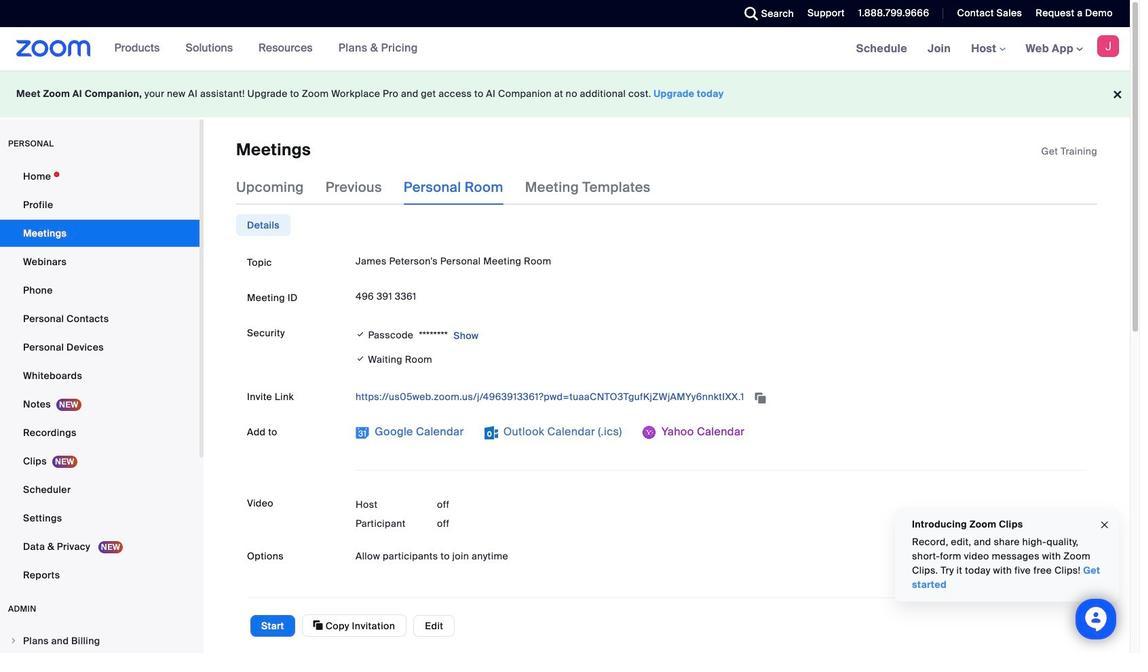 Task type: describe. For each thing, give the bounding box(es) containing it.
copy url image
[[754, 394, 768, 403]]

meetings navigation
[[847, 27, 1131, 71]]

add to yahoo calendar image
[[643, 427, 656, 440]]

product information navigation
[[104, 27, 428, 71]]

close image
[[1100, 518, 1111, 533]]

2 checked image from the top
[[356, 353, 366, 367]]



Task type: locate. For each thing, give the bounding box(es) containing it.
0 vertical spatial checked image
[[356, 328, 366, 342]]

1 vertical spatial checked image
[[356, 353, 366, 367]]

tabs of meeting tab list
[[236, 170, 673, 205]]

tab list
[[236, 215, 291, 237]]

profile picture image
[[1098, 35, 1120, 57]]

menu item
[[0, 629, 200, 654]]

copy image
[[313, 620, 323, 632]]

zoom logo image
[[16, 40, 91, 57]]

application
[[1042, 145, 1098, 158]]

add to google calendar image
[[356, 427, 369, 440]]

footer
[[0, 71, 1131, 117]]

add to outlook calendar (.ics) image
[[485, 427, 498, 440]]

checked image
[[356, 328, 366, 342], [356, 353, 366, 367]]

personal menu menu
[[0, 163, 200, 591]]

tab
[[236, 215, 291, 237]]

banner
[[0, 27, 1131, 71]]

1 checked image from the top
[[356, 328, 366, 342]]

right image
[[10, 638, 18, 646]]



Task type: vqa. For each thing, say whether or not it's contained in the screenshot.
Checked image
yes



